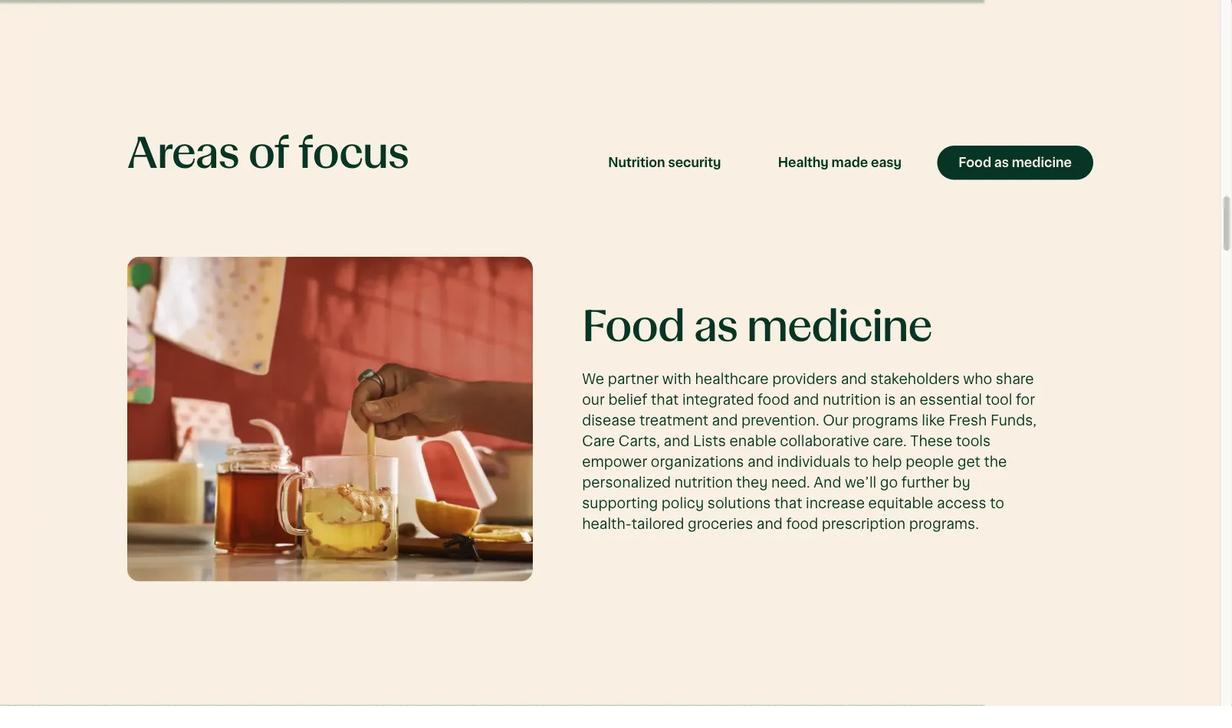 Task type: describe. For each thing, give the bounding box(es) containing it.
for
[[1016, 392, 1036, 407]]

areas of focus
[[127, 131, 409, 175]]

as for food as medicine element
[[694, 305, 738, 349]]

go
[[880, 475, 898, 490]]

the
[[985, 454, 1007, 469]]

access
[[937, 496, 987, 511]]

is
[[885, 392, 896, 407]]

of
[[248, 131, 289, 175]]

1 vertical spatial food
[[787, 516, 819, 531]]

security
[[668, 156, 721, 169]]

easy
[[871, 156, 902, 169]]

our
[[582, 392, 605, 407]]

food as medicine element
[[582, 304, 1043, 350]]

stakeholders
[[871, 371, 960, 386]]

and down treatment
[[664, 434, 690, 448]]

they
[[737, 475, 768, 490]]

prevention.
[[742, 413, 820, 428]]

funds,
[[991, 413, 1037, 428]]

healthy made easy button
[[757, 146, 924, 180]]

partner
[[608, 371, 659, 386]]

tools
[[957, 434, 991, 448]]

care
[[582, 434, 615, 448]]

essential
[[920, 392, 983, 407]]

medicine for food as medicine element
[[747, 305, 932, 349]]

group containing nutrition security
[[587, 146, 1094, 180]]

healthy
[[778, 156, 829, 169]]

areas
[[127, 131, 240, 175]]

enable
[[730, 434, 777, 448]]

need.
[[772, 475, 811, 490]]

care.
[[873, 434, 907, 448]]

healthy made easy element
[[0, 314, 101, 361]]

carts,
[[619, 434, 660, 448]]

personalized
[[582, 475, 671, 490]]

equitable
[[869, 496, 934, 511]]

these
[[911, 434, 953, 448]]

tailored
[[632, 516, 685, 531]]

medicine for food as medicine button
[[1012, 156, 1072, 169]]

further
[[902, 475, 950, 490]]

we partner with healthcare providers and stakeholders who share our belief that integrated food and nutrition is an essential tool for disease treatment and prevention. our programs like fresh funds, care carts, and lists enable collaborative care. these tools empower organizations and individuals to help people get the personalized nutrition they need. and we'll go further by supporting policy solutions that increase equitable access to health-tailored groceries and food prescription programs.
[[582, 371, 1037, 531]]

fresh
[[949, 413, 987, 428]]

tool
[[986, 392, 1013, 407]]

individuals
[[778, 454, 851, 469]]

and
[[814, 475, 842, 490]]

we'll
[[845, 475, 877, 490]]

0 vertical spatial food
[[758, 392, 790, 407]]

share
[[996, 371, 1035, 386]]

food as medicine button
[[938, 146, 1094, 180]]

we
[[582, 371, 605, 386]]

made
[[832, 156, 869, 169]]

healthcare
[[695, 371, 769, 386]]

food as medicine for food as medicine button
[[959, 156, 1072, 169]]

prescription
[[822, 516, 906, 531]]



Task type: locate. For each thing, give the bounding box(es) containing it.
and down providers
[[793, 392, 820, 407]]

treatment
[[640, 413, 709, 428]]

1 horizontal spatial food as medicine
[[959, 156, 1072, 169]]

1 horizontal spatial food
[[959, 156, 992, 169]]

help
[[872, 454, 903, 469]]

disease
[[582, 413, 636, 428]]

0 vertical spatial nutrition
[[823, 392, 881, 407]]

food
[[959, 156, 992, 169], [582, 305, 685, 349]]

as inside the carousel region
[[694, 305, 738, 349]]

and down 'integrated'
[[712, 413, 738, 428]]

that
[[651, 392, 679, 407], [775, 496, 803, 511]]

organizations
[[651, 454, 744, 469]]

food up "prevention."
[[758, 392, 790, 407]]

and up the our
[[841, 371, 867, 386]]

medicine inside the carousel region
[[747, 305, 932, 349]]

1 horizontal spatial nutrition
[[823, 392, 881, 407]]

healthy made easy
[[778, 156, 902, 169]]

our
[[823, 413, 849, 428]]

0 horizontal spatial that
[[651, 392, 679, 407]]

providers
[[773, 371, 838, 386]]

people
[[906, 454, 954, 469]]

1 horizontal spatial to
[[990, 496, 1005, 511]]

as for food as medicine button
[[995, 156, 1009, 169]]

0 horizontal spatial medicine
[[747, 305, 932, 349]]

belief
[[609, 392, 648, 407]]

as inside button
[[995, 156, 1009, 169]]

nutrition down organizations at bottom
[[675, 475, 733, 490]]

0 horizontal spatial to
[[854, 454, 869, 469]]

who
[[964, 371, 993, 386]]

0 vertical spatial that
[[651, 392, 679, 407]]

like
[[922, 413, 946, 428]]

integrated
[[683, 392, 754, 407]]

1 vertical spatial food
[[582, 305, 685, 349]]

solutions
[[708, 496, 771, 511]]

food
[[758, 392, 790, 407], [787, 516, 819, 531]]

nutrition security button
[[587, 146, 743, 180]]

programs.
[[910, 516, 979, 531]]

empower
[[582, 454, 648, 469]]

and down enable
[[748, 454, 774, 469]]

an
[[900, 392, 917, 407]]

to
[[854, 454, 869, 469], [990, 496, 1005, 511]]

carousel region
[[0, 256, 1094, 582]]

1 vertical spatial to
[[990, 496, 1005, 511]]

collaborative
[[780, 434, 870, 448]]

food as medicine inside the carousel region
[[582, 305, 932, 349]]

food for food as medicine element
[[582, 305, 685, 349]]

to right access
[[990, 496, 1005, 511]]

0 vertical spatial medicine
[[1012, 156, 1072, 169]]

lists
[[694, 434, 726, 448]]

nutrition security
[[608, 156, 721, 169]]

supporting
[[582, 496, 658, 511]]

1 vertical spatial as
[[694, 305, 738, 349]]

policy
[[662, 496, 704, 511]]

food as medicine for food as medicine element
[[582, 305, 932, 349]]

1 horizontal spatial that
[[775, 496, 803, 511]]

1 vertical spatial food as medicine
[[582, 305, 932, 349]]

nutrition
[[823, 392, 881, 407], [675, 475, 733, 490]]

get
[[958, 454, 981, 469]]

medicine inside button
[[1012, 156, 1072, 169]]

group
[[587, 146, 1094, 180]]

1 vertical spatial nutrition
[[675, 475, 733, 490]]

0 horizontal spatial food
[[582, 305, 685, 349]]

0 horizontal spatial as
[[694, 305, 738, 349]]

0 vertical spatial as
[[995, 156, 1009, 169]]

to up the we'll
[[854, 454, 869, 469]]

programs
[[852, 413, 919, 428]]

and down solutions
[[757, 516, 783, 531]]

focus
[[298, 131, 409, 175]]

1 vertical spatial that
[[775, 496, 803, 511]]

medicine
[[1012, 156, 1072, 169], [747, 305, 932, 349]]

0 vertical spatial food as medicine
[[959, 156, 1072, 169]]

0 vertical spatial food
[[959, 156, 992, 169]]

food down increase
[[787, 516, 819, 531]]

food as medicine inside button
[[959, 156, 1072, 169]]

as
[[995, 156, 1009, 169], [694, 305, 738, 349]]

nutrition up the our
[[823, 392, 881, 407]]

nutrition
[[608, 156, 666, 169]]

0 horizontal spatial food as medicine
[[582, 305, 932, 349]]

1 horizontal spatial as
[[995, 156, 1009, 169]]

health-
[[582, 516, 632, 531]]

food for food as medicine button
[[959, 156, 992, 169]]

that up treatment
[[651, 392, 679, 407]]

food as medicine
[[959, 156, 1072, 169], [582, 305, 932, 349]]

that down need.
[[775, 496, 803, 511]]

1 vertical spatial medicine
[[747, 305, 932, 349]]

with
[[663, 371, 692, 386]]

0 horizontal spatial nutrition
[[675, 475, 733, 490]]

groceries
[[688, 516, 753, 531]]

by
[[953, 475, 971, 490]]

0 vertical spatial to
[[854, 454, 869, 469]]

and
[[841, 371, 867, 386], [793, 392, 820, 407], [712, 413, 738, 428], [664, 434, 690, 448], [748, 454, 774, 469], [757, 516, 783, 531]]

1 horizontal spatial medicine
[[1012, 156, 1072, 169]]

food inside the carousel region
[[582, 305, 685, 349]]

increase
[[806, 496, 865, 511]]

food inside button
[[959, 156, 992, 169]]



Task type: vqa. For each thing, say whether or not it's contained in the screenshot.
See eligible items associated with Starbucks Doubleshot Energy, White Chocolate 15 fl oz
no



